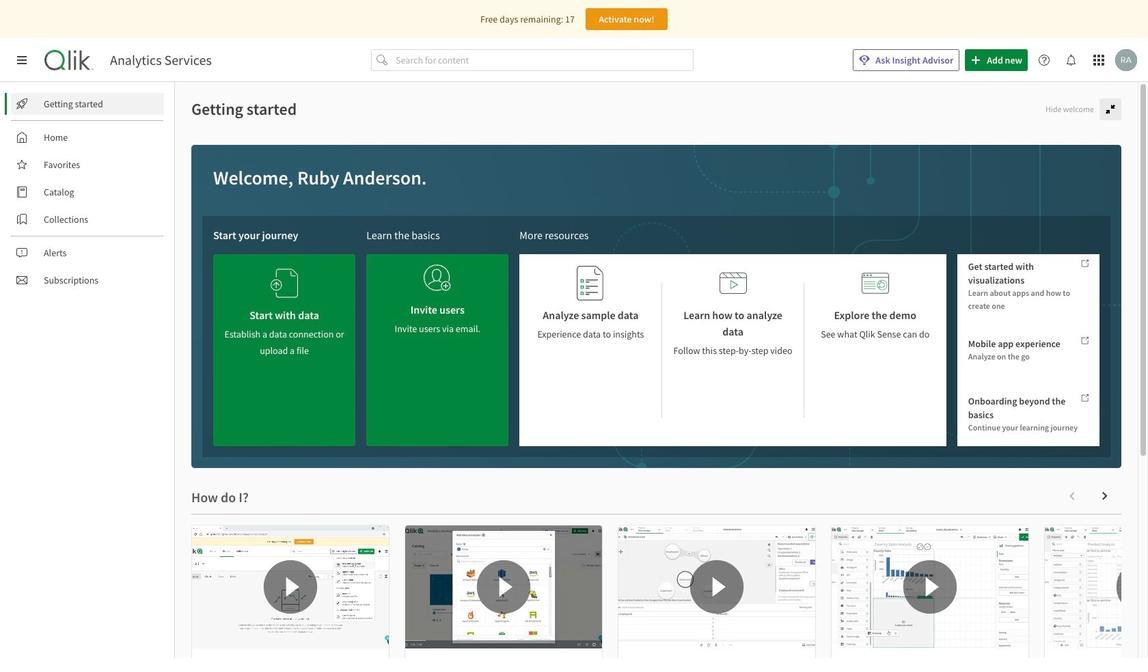 Task type: locate. For each thing, give the bounding box(es) containing it.
analytics services element
[[110, 52, 212, 68]]

navigation pane element
[[0, 88, 174, 297]]

how do i load data into an app? image
[[405, 526, 602, 649]]

explore the demo image
[[862, 265, 889, 302]]

how do i create a visualization? image
[[832, 526, 1029, 649]]

analyze sample data image
[[577, 265, 605, 302]]

how do i define data associations? image
[[619, 526, 816, 649]]

main content
[[175, 82, 1149, 658]]

close sidebar menu image
[[16, 55, 27, 66]]

invite users image
[[424, 260, 451, 296]]



Task type: describe. For each thing, give the bounding box(es) containing it.
hide welcome image
[[1106, 104, 1117, 115]]

how do i create an app? image
[[192, 526, 389, 649]]

learn how to analyze data image
[[720, 265, 747, 302]]

Search for content text field
[[393, 49, 694, 71]]

how do i use the chart suggestions toggle? image
[[1046, 526, 1149, 649]]

ruby anderson image
[[1116, 49, 1138, 71]]



Task type: vqa. For each thing, say whether or not it's contained in the screenshot.
main content
yes



